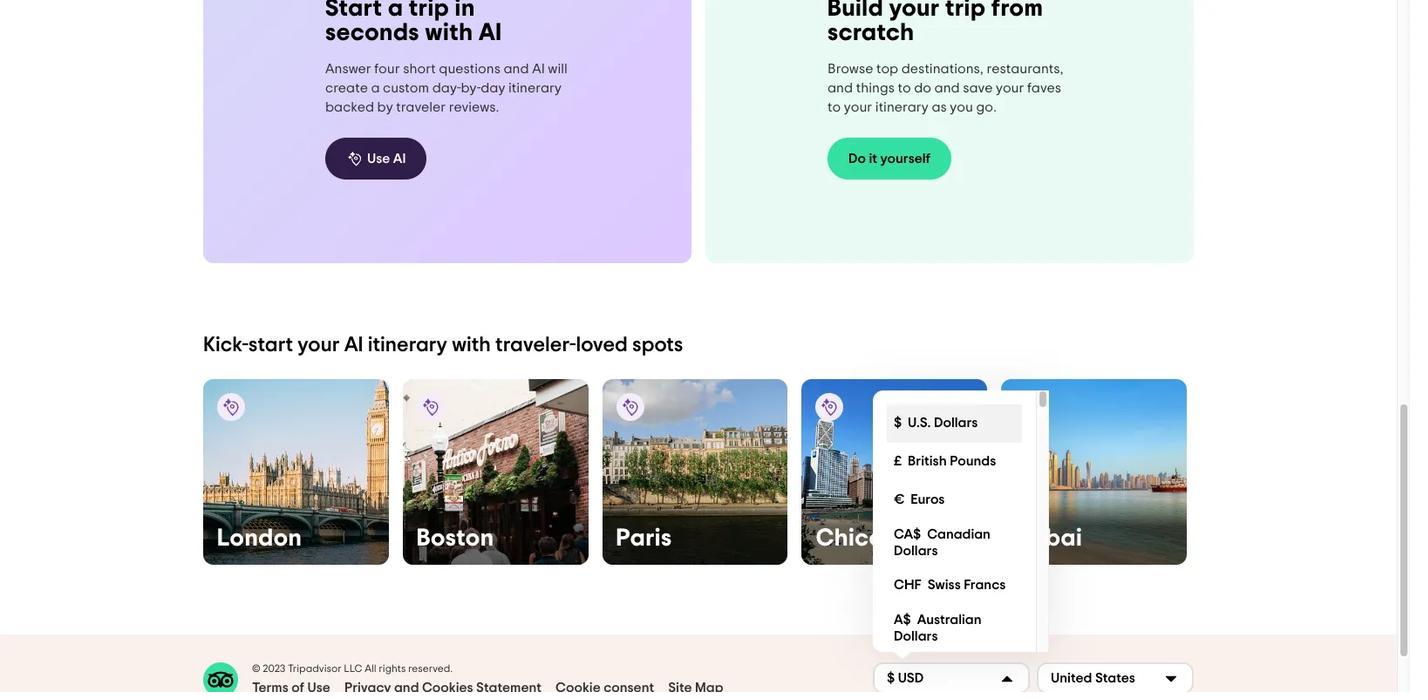 Task type: describe. For each thing, give the bounding box(es) containing it.
boston link
[[403, 379, 588, 565]]

reviews.
[[449, 100, 499, 114]]

$ usd button
[[873, 663, 1030, 693]]

will
[[548, 62, 568, 76]]

with for seconds
[[425, 21, 473, 45]]

spots
[[632, 335, 683, 356]]

united states button
[[1037, 663, 1194, 693]]

restaurants,
[[987, 62, 1064, 76]]

tripadvisor
[[288, 664, 342, 674]]

it
[[869, 152, 878, 166]]

seconds
[[325, 21, 420, 45]]

by
[[377, 100, 393, 114]]

use
[[367, 151, 390, 165]]

chf  swiss
[[894, 579, 961, 593]]

you
[[950, 100, 973, 114]]

itinerary inside browse top destinations, restaurants, and things to do and save your faves to your itinerary as you go.
[[876, 100, 929, 114]]

traveler
[[396, 100, 446, 114]]

custom
[[383, 81, 429, 95]]

do
[[849, 152, 866, 166]]

dollars for ca$  canadian dollars
[[894, 544, 938, 558]]

your inside the build your trip from scratch
[[889, 0, 940, 21]]

browse top destinations, restaurants, and things to do and save your faves to your itinerary as you go.
[[828, 62, 1064, 114]]

$  u.s. dollars
[[894, 416, 978, 430]]

2 horizontal spatial and
[[935, 81, 960, 95]]

build
[[828, 0, 884, 21]]

go.
[[976, 100, 997, 114]]

€  euros
[[894, 493, 945, 507]]

rights
[[379, 664, 406, 674]]

kick-
[[203, 335, 248, 356]]

in
[[455, 0, 475, 21]]

reserved.
[[408, 664, 453, 674]]

your down restaurants,
[[996, 81, 1025, 95]]

dubai
[[1016, 527, 1083, 551]]

short
[[403, 62, 436, 76]]

ai right start
[[344, 335, 363, 356]]

$ usd
[[887, 672, 924, 686]]

do
[[914, 81, 932, 95]]

create
[[325, 81, 368, 95]]

browse
[[828, 62, 874, 76]]

kick-start your ai itinerary with traveler-loved spots
[[203, 335, 683, 356]]

£  british pounds
[[894, 455, 996, 469]]

0 horizontal spatial to
[[828, 100, 841, 114]]

$  u.s.
[[894, 416, 931, 430]]

paris
[[616, 527, 672, 551]]

united states
[[1051, 672, 1136, 686]]

four
[[374, 62, 400, 76]]

francs
[[964, 579, 1006, 593]]

£  british
[[894, 455, 947, 469]]

chicago link
[[802, 379, 988, 565]]

day-
[[432, 81, 461, 95]]

trip for your
[[946, 0, 986, 21]]

start
[[325, 0, 382, 21]]

a$  australian
[[894, 613, 982, 627]]

as
[[932, 100, 947, 114]]

start
[[248, 335, 293, 356]]

do it yourself button
[[828, 138, 952, 180]]

save
[[963, 81, 993, 95]]

2 vertical spatial itinerary
[[368, 335, 448, 356]]

faves
[[1028, 81, 1062, 95]]

ai inside answer four short questions and ai will create a custom day-by-day itinerary backed by traveler reviews.
[[532, 62, 545, 76]]

ca$  canadian dollars
[[894, 528, 991, 558]]

answer four short questions and ai will create a custom day-by-day itinerary backed by traveler reviews.
[[325, 62, 568, 114]]



Task type: locate. For each thing, give the bounding box(es) containing it.
scratch
[[828, 21, 915, 45]]

trip inside start a trip in seconds with ai
[[409, 0, 449, 21]]

questions
[[439, 62, 501, 76]]

dollars for $  u.s. dollars
[[934, 416, 978, 430]]

1 horizontal spatial and
[[828, 81, 853, 95]]

1 vertical spatial to
[[828, 100, 841, 114]]

©
[[252, 664, 260, 674]]

to left do
[[898, 81, 911, 95]]

and up day
[[504, 62, 529, 76]]

start a trip in seconds with ai
[[325, 0, 502, 45]]

chicago
[[816, 527, 914, 551]]

0 vertical spatial to
[[898, 81, 911, 95]]

llc
[[344, 664, 362, 674]]

and inside answer four short questions and ai will create a custom day-by-day itinerary backed by traveler reviews.
[[504, 62, 529, 76]]

ai right in
[[479, 21, 502, 45]]

dollars up £  british pounds
[[934, 416, 978, 430]]

usd
[[898, 672, 924, 686]]

a right start
[[388, 0, 403, 21]]

1 vertical spatial a
[[371, 81, 380, 95]]

a$  australian dollars
[[894, 613, 982, 644]]

a inside answer four short questions and ai will create a custom day-by-day itinerary backed by traveler reviews.
[[371, 81, 380, 95]]

do it yourself
[[849, 152, 931, 166]]

ca$  canadian
[[894, 528, 991, 542]]

top
[[877, 62, 899, 76]]

united
[[1051, 672, 1093, 686]]

day
[[481, 81, 505, 95]]

$
[[887, 672, 895, 686]]

trip left from
[[946, 0, 986, 21]]

from
[[992, 0, 1044, 21]]

use ai button
[[325, 138, 427, 179]]

all
[[365, 664, 377, 674]]

with left traveler-
[[452, 335, 491, 356]]

2 horizontal spatial itinerary
[[876, 100, 929, 114]]

backed
[[325, 100, 374, 114]]

ai right "use"
[[393, 151, 406, 165]]

and for start a trip in seconds with ai
[[504, 62, 529, 76]]

dollars down a$  australian
[[894, 630, 938, 644]]

and for build your trip from scratch
[[828, 81, 853, 95]]

loved
[[576, 335, 628, 356]]

0 horizontal spatial a
[[371, 81, 380, 95]]

itinerary
[[509, 81, 562, 95], [876, 100, 929, 114], [368, 335, 448, 356]]

with inside start a trip in seconds with ai
[[425, 21, 473, 45]]

with
[[425, 21, 473, 45], [452, 335, 491, 356]]

and down browse
[[828, 81, 853, 95]]

0 vertical spatial dollars
[[934, 416, 978, 430]]

build your trip from scratch
[[828, 0, 1044, 45]]

traveler-
[[496, 335, 576, 356]]

your right build
[[889, 0, 940, 21]]

1 horizontal spatial to
[[898, 81, 911, 95]]

things
[[856, 81, 895, 95]]

trip left in
[[409, 0, 449, 21]]

and down destinations,
[[935, 81, 960, 95]]

your
[[889, 0, 940, 21], [996, 81, 1025, 95], [844, 100, 873, 114], [298, 335, 340, 356]]

destinations,
[[902, 62, 984, 76]]

with up "questions"
[[425, 21, 473, 45]]

1 horizontal spatial itinerary
[[509, 81, 562, 95]]

dollars down ca$  canadian
[[894, 544, 938, 558]]

0 horizontal spatial trip
[[409, 0, 449, 21]]

list box containing $  u.s. dollars
[[873, 391, 1050, 652]]

chf  swiss francs
[[894, 579, 1006, 593]]

trip
[[409, 0, 449, 21], [946, 0, 986, 21]]

your down things
[[844, 100, 873, 114]]

ai inside "button"
[[393, 151, 406, 165]]

0 vertical spatial with
[[425, 21, 473, 45]]

london link
[[203, 379, 389, 565]]

2 vertical spatial dollars
[[894, 630, 938, 644]]

yourself
[[881, 152, 931, 166]]

a inside start a trip in seconds with ai
[[388, 0, 403, 21]]

london
[[217, 527, 302, 551]]

use ai
[[367, 151, 406, 165]]

paris link
[[602, 379, 788, 565]]

states
[[1096, 672, 1136, 686]]

boston
[[417, 527, 494, 551]]

answer
[[325, 62, 371, 76]]

a
[[388, 0, 403, 21], [371, 81, 380, 95]]

© 2023 tripadvisor llc all rights reserved.
[[252, 664, 453, 674]]

by-
[[461, 81, 481, 95]]

list box
[[873, 391, 1050, 652]]

2023
[[263, 664, 285, 674]]

1 vertical spatial itinerary
[[876, 100, 929, 114]]

0 horizontal spatial itinerary
[[368, 335, 448, 356]]

dubai link
[[1002, 379, 1187, 565]]

0 horizontal spatial and
[[504, 62, 529, 76]]

trip inside the build your trip from scratch
[[946, 0, 986, 21]]

with for itinerary
[[452, 335, 491, 356]]

a up by
[[371, 81, 380, 95]]

dollars inside "ca$  canadian dollars"
[[894, 544, 938, 558]]

your right start
[[298, 335, 340, 356]]

itinerary inside answer four short questions and ai will create a custom day-by-day itinerary backed by traveler reviews.
[[509, 81, 562, 95]]

1 horizontal spatial trip
[[946, 0, 986, 21]]

1 vertical spatial with
[[452, 335, 491, 356]]

to
[[898, 81, 911, 95], [828, 100, 841, 114]]

dollars
[[934, 416, 978, 430], [894, 544, 938, 558], [894, 630, 938, 644]]

pounds
[[950, 455, 996, 469]]

ai inside start a trip in seconds with ai
[[479, 21, 502, 45]]

0 vertical spatial itinerary
[[509, 81, 562, 95]]

ai left will on the top left of page
[[532, 62, 545, 76]]

trip for a
[[409, 0, 449, 21]]

2 trip from the left
[[946, 0, 986, 21]]

dollars for a$  australian dollars
[[894, 630, 938, 644]]

ai
[[479, 21, 502, 45], [532, 62, 545, 76], [393, 151, 406, 165], [344, 335, 363, 356]]

1 horizontal spatial a
[[388, 0, 403, 21]]

0 vertical spatial a
[[388, 0, 403, 21]]

dollars inside a$  australian dollars
[[894, 630, 938, 644]]

and
[[504, 62, 529, 76], [828, 81, 853, 95], [935, 81, 960, 95]]

to down browse
[[828, 100, 841, 114]]

1 vertical spatial dollars
[[894, 544, 938, 558]]

1 trip from the left
[[409, 0, 449, 21]]



Task type: vqa. For each thing, say whether or not it's contained in the screenshot.
itinerary inside the browse top destinations, restaurants, and things to do and save your faves to your itinerary as you go.
yes



